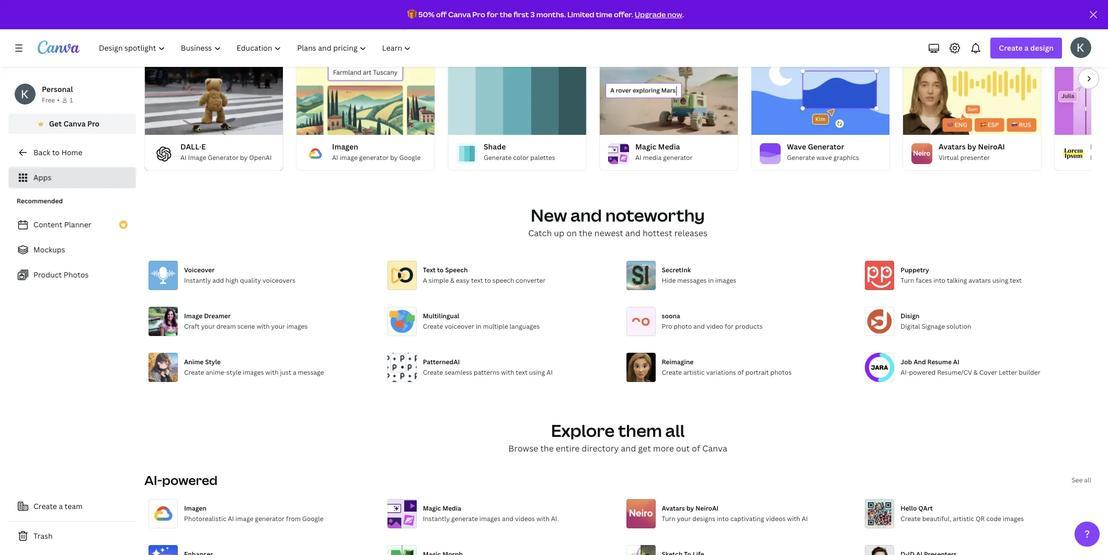 Task type: locate. For each thing, give the bounding box(es) containing it.
in inside "multilingual create voiceover in multiple languages"
[[476, 322, 481, 331]]

of left portrait
[[738, 368, 744, 377]]

0 vertical spatial generator
[[808, 142, 844, 152]]

generate down shade
[[484, 153, 512, 162]]

generator
[[359, 153, 389, 162], [663, 153, 693, 162], [255, 515, 285, 524]]

0 vertical spatial to
[[52, 147, 60, 157]]

resume/cv
[[937, 368, 972, 377]]

& left easy
[[450, 276, 454, 285]]

1 horizontal spatial for
[[725, 322, 734, 331]]

magic for magic media ai media generator
[[635, 142, 657, 152]]

quality
[[240, 276, 261, 285]]

videos inside magic media instantly generate images and videos with ai.
[[515, 515, 535, 524]]

using for text
[[993, 276, 1009, 285]]

1
[[69, 96, 73, 105]]

the
[[500, 9, 512, 19], [579, 227, 592, 239], [540, 443, 554, 454]]

text right easy
[[471, 276, 483, 285]]

the left entire
[[540, 443, 554, 454]]

2 horizontal spatial a
[[1025, 43, 1029, 53]]

1 vertical spatial artistic
[[953, 515, 974, 524]]

simple
[[429, 276, 449, 285]]

catch
[[528, 227, 552, 239]]

dall·e image
[[145, 61, 283, 135], [153, 143, 174, 164]]

0 horizontal spatial the
[[500, 9, 512, 19]]

videos left ai.
[[515, 515, 535, 524]]

in right messages
[[708, 276, 714, 285]]

create inside anime style create anime-style images with just a message
[[184, 368, 204, 377]]

now
[[667, 9, 682, 19]]

and right newest
[[625, 227, 641, 239]]

and left video at the right bottom of page
[[694, 322, 705, 331]]

for
[[487, 9, 498, 19], [725, 322, 734, 331]]

by inside the avatars by neiroai virtual presenter
[[968, 142, 976, 152]]

avatars by neiroai image
[[903, 61, 1041, 135], [912, 143, 933, 164]]

dream
[[216, 322, 236, 331]]

team
[[65, 502, 83, 512]]

patternedai create seamless patterns with text using ai
[[423, 358, 553, 377]]

create down anime
[[184, 368, 204, 377]]

& inside job and resume ai ai-powered resume/cv & cover letter builder
[[974, 368, 978, 377]]

1 horizontal spatial ai-
[[901, 368, 909, 377]]

to
[[52, 147, 60, 157], [437, 266, 444, 275], [485, 276, 491, 285]]

speech
[[445, 266, 468, 275]]

images up just
[[287, 322, 308, 331]]

and
[[571, 204, 602, 226], [625, 227, 641, 239], [694, 322, 705, 331], [621, 443, 636, 454], [502, 515, 514, 524]]

media inside magic media ai media generator
[[658, 142, 680, 152]]

for inside soona pro photo and video for products
[[725, 322, 734, 331]]

1 vertical spatial for
[[725, 322, 734, 331]]

create down reimagine
[[662, 368, 682, 377]]

imagen inside imagen ai image generator by google
[[332, 142, 358, 152]]

0 vertical spatial &
[[450, 276, 454, 285]]

generator left the openai
[[208, 153, 239, 162]]

& left cover
[[974, 368, 978, 377]]

turn left the designs
[[662, 515, 676, 524]]

0 horizontal spatial into
[[717, 515, 729, 524]]

text inside text to speech a simple & easy text to speech converter
[[471, 276, 483, 285]]

on
[[567, 227, 577, 239]]

1 vertical spatial all
[[1084, 476, 1092, 485]]

your right scene
[[271, 322, 285, 331]]

1 vertical spatial avatars
[[662, 504, 685, 513]]

multilingual
[[423, 312, 459, 321]]

1 vertical spatial the
[[579, 227, 592, 239]]

instantly left generate
[[423, 515, 450, 524]]

magic inside magic media instantly generate images and videos with ai.
[[423, 504, 441, 513]]

0 horizontal spatial media
[[443, 504, 461, 513]]

0 horizontal spatial &
[[450, 276, 454, 285]]

0 vertical spatial all
[[665, 419, 685, 442]]

imagen image
[[297, 61, 435, 135], [305, 143, 326, 164]]

0 horizontal spatial generator
[[208, 153, 239, 162]]

image up craft
[[184, 312, 203, 321]]

2 vertical spatial canva
[[702, 443, 727, 454]]

a left the team
[[59, 502, 63, 512]]

lorem
[[1090, 142, 1108, 152]]

0 vertical spatial avatars
[[939, 142, 966, 152]]

& inside text to speech a simple & easy text to speech converter
[[450, 276, 454, 285]]

images inside magic media instantly generate images and videos with ai.
[[480, 515, 501, 524]]

secretink
[[662, 266, 691, 275]]

google inside imagen photorealistic ai image generator from google
[[302, 515, 324, 524]]

see
[[1072, 476, 1083, 485]]

and right generate
[[502, 515, 514, 524]]

with left just
[[265, 368, 279, 377]]

0 horizontal spatial all
[[665, 419, 685, 442]]

ai inside magic media ai media generator
[[635, 153, 642, 162]]

by inside dall·e ai image generator by openai
[[240, 153, 248, 162]]

lorem ipsum image
[[1055, 61, 1108, 135]]

and inside magic media instantly generate images and videos with ai.
[[502, 515, 514, 524]]

the left first
[[500, 9, 512, 19]]

beautiful,
[[922, 515, 952, 524]]

0 horizontal spatial instantly
[[184, 276, 211, 285]]

1 horizontal spatial to
[[437, 266, 444, 275]]

in left multiple
[[476, 322, 481, 331]]

create down multilingual
[[423, 322, 443, 331]]

of
[[738, 368, 744, 377], [692, 443, 700, 454]]

images right messages
[[715, 276, 736, 285]]

0 vertical spatial powered
[[909, 368, 936, 377]]

anime style create anime-style images with just a message
[[184, 358, 324, 377]]

products
[[735, 322, 763, 331]]

shade image
[[448, 61, 586, 135], [457, 143, 478, 164]]

all
[[665, 419, 685, 442], [1084, 476, 1092, 485]]

2 videos from the left
[[766, 515, 786, 524]]

months.
[[536, 9, 566, 19]]

media inside magic media instantly generate images and videos with ai.
[[443, 504, 461, 513]]

create a design button
[[991, 38, 1062, 59]]

into right the designs
[[717, 515, 729, 524]]

reimagine create artistic variations of portrait photos
[[662, 358, 792, 377]]

directory
[[582, 443, 619, 454]]

neiroai up the designs
[[696, 504, 719, 513]]

generate down wave
[[787, 153, 815, 162]]

videos inside avatars by neiroai turn your designs into captivating videos with ai
[[766, 515, 786, 524]]

media for magic media instantly generate images and videos with ai.
[[443, 504, 461, 513]]

home
[[61, 147, 82, 157]]

a inside "button"
[[59, 502, 63, 512]]

1 horizontal spatial &
[[974, 368, 978, 377]]

0 horizontal spatial generator
[[255, 515, 285, 524]]

0 vertical spatial imagen
[[332, 142, 358, 152]]

generator inside imagen ai image generator by google
[[359, 153, 389, 162]]

all up out
[[665, 419, 685, 442]]

image inside image dreamer craft your dream scene with your images
[[184, 312, 203, 321]]

from
[[286, 515, 301, 524]]

turn down puppetry
[[901, 276, 915, 285]]

1 horizontal spatial generate
[[787, 153, 815, 162]]

0 vertical spatial image
[[340, 153, 358, 162]]

instantly down the voiceover
[[184, 276, 211, 285]]

all right see
[[1084, 476, 1092, 485]]

1 vertical spatial in
[[476, 322, 481, 331]]

generator inside imagen photorealistic ai image generator from google
[[255, 515, 285, 524]]

avatars inside avatars by neiroai turn your designs into captivating videos with ai
[[662, 504, 685, 513]]

list
[[8, 214, 136, 286]]

1 horizontal spatial google
[[399, 153, 421, 162]]

1 horizontal spatial of
[[738, 368, 744, 377]]

0 horizontal spatial a
[[59, 502, 63, 512]]

with inside anime style create anime-style images with just a message
[[265, 368, 279, 377]]

the for off
[[500, 9, 512, 19]]

canva right out
[[702, 443, 727, 454]]

0 horizontal spatial imagen
[[184, 504, 207, 513]]

back
[[33, 147, 50, 157]]

powered down 'and'
[[909, 368, 936, 377]]

1 horizontal spatial using
[[993, 276, 1009, 285]]

2 vertical spatial to
[[485, 276, 491, 285]]

ai inside dall·e ai image generator by openai
[[180, 153, 187, 162]]

1 vertical spatial generator
[[208, 153, 239, 162]]

0 vertical spatial into
[[934, 276, 946, 285]]

text inside patternedai create seamless patterns with text using ai
[[516, 368, 528, 377]]

noteworthy
[[605, 204, 705, 226]]

0 horizontal spatial generate
[[484, 153, 512, 162]]

text inside "puppetry turn faces into talking avatars using text"
[[1010, 276, 1022, 285]]

videos right captivating
[[766, 515, 786, 524]]

0 vertical spatial of
[[738, 368, 744, 377]]

canva right get
[[63, 119, 86, 129]]

0 vertical spatial neiroai
[[978, 142, 1005, 152]]

create left the team
[[33, 502, 57, 512]]

1 horizontal spatial imagen
[[332, 142, 358, 152]]

1 vertical spatial google
[[302, 515, 324, 524]]

wave generator generate wave graphics
[[787, 142, 859, 162]]

artistic down reimagine
[[684, 368, 705, 377]]

generate inside shade generate color palettes
[[484, 153, 512, 162]]

using right avatars
[[993, 276, 1009, 285]]

50%
[[418, 9, 435, 19]]

0 horizontal spatial canva
[[63, 119, 86, 129]]

secretink hide messages in images
[[662, 266, 736, 285]]

in for images
[[708, 276, 714, 285]]

with right captivating
[[787, 515, 800, 524]]

2 vertical spatial pro
[[662, 322, 672, 331]]

anime-
[[206, 368, 227, 377]]

by
[[968, 142, 976, 152], [240, 153, 248, 162], [390, 153, 398, 162], [687, 504, 694, 513]]

imagen inside imagen photorealistic ai image generator from google
[[184, 504, 207, 513]]

using inside patternedai create seamless patterns with text using ai
[[529, 368, 545, 377]]

1 horizontal spatial avatars
[[939, 142, 966, 152]]

create inside hello qart create beautiful, artistic qr code images
[[901, 515, 921, 524]]

0 horizontal spatial for
[[487, 9, 498, 19]]

with right scene
[[257, 322, 270, 331]]

time
[[596, 9, 613, 19]]

0 horizontal spatial avatars
[[662, 504, 685, 513]]

1 generate from the left
[[484, 153, 512, 162]]

1 vertical spatial using
[[529, 368, 545, 377]]

pro down soona
[[662, 322, 672, 331]]

images right generate
[[480, 515, 501, 524]]

images right code
[[1003, 515, 1024, 524]]

neiroai for avatars by neiroai turn your designs into captivating videos with ai
[[696, 504, 719, 513]]

mockups
[[33, 245, 65, 255]]

your left the designs
[[677, 515, 691, 524]]

magic
[[635, 142, 657, 152], [423, 504, 441, 513]]

0 horizontal spatial videos
[[515, 515, 535, 524]]

neiroai up the presenter
[[978, 142, 1005, 152]]

your inside avatars by neiroai turn your designs into captivating videos with ai
[[677, 515, 691, 524]]

a left design
[[1025, 43, 1029, 53]]

1 vertical spatial turn
[[662, 515, 676, 524]]

a for design
[[1025, 43, 1029, 53]]

powered
[[909, 368, 936, 377], [162, 472, 218, 489]]

to left 'speech'
[[485, 276, 491, 285]]

canva right the off
[[448, 9, 471, 19]]

off
[[436, 9, 447, 19]]

1 vertical spatial shade image
[[457, 143, 478, 164]]

0 horizontal spatial text
[[471, 276, 483, 285]]

1 horizontal spatial artistic
[[953, 515, 974, 524]]

text right avatars
[[1010, 276, 1022, 285]]

presenter
[[960, 153, 990, 162]]

1 vertical spatial image
[[184, 312, 203, 321]]

of inside reimagine create artistic variations of portrait photos
[[738, 368, 744, 377]]

using down languages
[[529, 368, 545, 377]]

avatars by neiroai virtual presenter
[[939, 142, 1005, 162]]

the inside 'new and noteworthy catch up on the newest and hottest releases'
[[579, 227, 592, 239]]

create inside "dropdown button"
[[999, 43, 1023, 53]]

text right patterns
[[516, 368, 528, 377]]

the for noteworthy
[[579, 227, 592, 239]]

generate inside wave generator generate wave graphics
[[787, 153, 815, 162]]

see all
[[1072, 476, 1092, 485]]

speech
[[493, 276, 514, 285]]

media up generate
[[443, 504, 461, 513]]

with right patterns
[[501, 368, 514, 377]]

image
[[340, 153, 358, 162], [236, 515, 254, 524]]

soona
[[662, 312, 680, 321]]

of right out
[[692, 443, 700, 454]]

just
[[280, 368, 291, 377]]

neiroai inside avatars by neiroai turn your designs into captivating videos with ai
[[696, 504, 719, 513]]

photos
[[64, 270, 89, 280]]

pro inside soona pro photo and video for products
[[662, 322, 672, 331]]

for left first
[[487, 9, 498, 19]]

generate
[[484, 153, 512, 162], [787, 153, 815, 162]]

1 vertical spatial &
[[974, 368, 978, 377]]

generator for magic
[[663, 153, 693, 162]]

artistic left qr
[[953, 515, 974, 524]]

neiroai inside the avatars by neiroai virtual presenter
[[978, 142, 1005, 152]]

0 horizontal spatial artistic
[[684, 368, 705, 377]]

1 horizontal spatial videos
[[766, 515, 786, 524]]

media up media
[[658, 142, 680, 152]]

the inside explore them all browse the entire directory and get more out of canva
[[540, 443, 554, 454]]

1 horizontal spatial media
[[658, 142, 680, 152]]

create left design
[[999, 43, 1023, 53]]

0 vertical spatial the
[[500, 9, 512, 19]]

palettes
[[530, 153, 555, 162]]

0 vertical spatial for
[[487, 9, 498, 19]]

magic media image
[[600, 61, 738, 135], [608, 143, 629, 164]]

0 vertical spatial dall·e image
[[145, 61, 283, 135]]

1 vertical spatial media
[[443, 504, 461, 513]]

a
[[1025, 43, 1029, 53], [293, 368, 296, 377], [59, 502, 63, 512]]

0 horizontal spatial of
[[692, 443, 700, 454]]

into inside avatars by neiroai turn your designs into captivating videos with ai
[[717, 515, 729, 524]]

create inside "button"
[[33, 502, 57, 512]]

create inside "multilingual create voiceover in multiple languages"
[[423, 322, 443, 331]]

create inside patternedai create seamless patterns with text using ai
[[423, 368, 443, 377]]

1 horizontal spatial all
[[1084, 476, 1092, 485]]

1 horizontal spatial generator
[[808, 142, 844, 152]]

by inside imagen ai image generator by google
[[390, 153, 398, 162]]

1 vertical spatial to
[[437, 266, 444, 275]]

generator up wave
[[808, 142, 844, 152]]

artistic inside reimagine create artistic variations of portrait photos
[[684, 368, 705, 377]]

0 vertical spatial pro
[[472, 9, 485, 19]]

image down dall·e
[[188, 153, 206, 162]]

create down hello
[[901, 515, 921, 524]]

using
[[993, 276, 1009, 285], [529, 368, 545, 377]]

for right video at the right bottom of page
[[725, 322, 734, 331]]

1 vertical spatial imagen
[[184, 504, 207, 513]]

the right on
[[579, 227, 592, 239]]

top level navigation element
[[92, 38, 420, 59]]

a inside "dropdown button"
[[1025, 43, 1029, 53]]

photorealistic
[[184, 515, 226, 524]]

powered up photorealistic
[[162, 472, 218, 489]]

1 horizontal spatial turn
[[901, 276, 915, 285]]

pro right the off
[[472, 9, 485, 19]]

2 horizontal spatial pro
[[662, 322, 672, 331]]

0 horizontal spatial google
[[302, 515, 324, 524]]

explore them all browse the entire directory and get more out of canva
[[508, 419, 727, 454]]

1 horizontal spatial magic
[[635, 142, 657, 152]]

1 vertical spatial imagen image
[[305, 143, 326, 164]]

0 horizontal spatial to
[[52, 147, 60, 157]]

to right "back"
[[52, 147, 60, 157]]

0 vertical spatial in
[[708, 276, 714, 285]]

in
[[708, 276, 714, 285], [476, 322, 481, 331]]

hello qart create beautiful, artistic qr code images
[[901, 504, 1024, 524]]

images right "style"
[[243, 368, 264, 377]]

avatars inside the avatars by neiroai virtual presenter
[[939, 142, 966, 152]]

turn inside "puppetry turn faces into talking avatars using text"
[[901, 276, 915, 285]]

0 horizontal spatial ai-
[[144, 472, 162, 489]]

1 horizontal spatial neiroai
[[978, 142, 1005, 152]]

with left ai.
[[537, 515, 550, 524]]

2 vertical spatial a
[[59, 502, 63, 512]]

upgrade
[[635, 9, 666, 19]]

and left the get
[[621, 443, 636, 454]]

with
[[257, 322, 270, 331], [265, 368, 279, 377], [501, 368, 514, 377], [537, 515, 550, 524], [787, 515, 800, 524]]

using for ai
[[529, 368, 545, 377]]

free •
[[42, 96, 60, 105]]

ai.
[[551, 515, 559, 524]]

into
[[934, 276, 946, 285], [717, 515, 729, 524]]

powered inside job and resume ai ai-powered resume/cv & cover letter builder
[[909, 368, 936, 377]]

0 vertical spatial magic
[[635, 142, 657, 152]]

avatars for avatars by neiroai virtual presenter
[[939, 142, 966, 152]]

easy
[[456, 276, 470, 285]]

&
[[450, 276, 454, 285], [974, 368, 978, 377]]

your down dreamer
[[201, 322, 215, 331]]

generator inside magic media ai media generator
[[663, 153, 693, 162]]

1 horizontal spatial into
[[934, 276, 946, 285]]

graphics
[[834, 153, 859, 162]]

apps
[[33, 173, 51, 183]]

to for back
[[52, 147, 60, 157]]

get canva pro
[[49, 119, 100, 129]]

1 vertical spatial pro
[[87, 119, 100, 129]]

using inside "puppetry turn faces into talking avatars using text"
[[993, 276, 1009, 285]]

1 vertical spatial ai-
[[144, 472, 162, 489]]

ai inside imagen ai image generator by google
[[332, 153, 338, 162]]

media
[[643, 153, 662, 162]]

0 horizontal spatial magic
[[423, 504, 441, 513]]

2 horizontal spatial the
[[579, 227, 592, 239]]

2 generate from the left
[[787, 153, 815, 162]]

1 horizontal spatial pro
[[472, 9, 485, 19]]

0 vertical spatial magic media image
[[600, 61, 738, 135]]

magic inside magic media ai media generator
[[635, 142, 657, 152]]

1 horizontal spatial a
[[293, 368, 296, 377]]

0 vertical spatial artistic
[[684, 368, 705, 377]]

1 vertical spatial dall·e image
[[153, 143, 174, 164]]

ai-powered
[[144, 472, 218, 489]]

create down the patternedai
[[423, 368, 443, 377]]

digital
[[901, 322, 920, 331]]

0 horizontal spatial your
[[201, 322, 215, 331]]

1 horizontal spatial generator
[[359, 153, 389, 162]]

to up simple
[[437, 266, 444, 275]]

your
[[201, 322, 215, 331], [271, 322, 285, 331], [677, 515, 691, 524]]

neiroai
[[978, 142, 1005, 152], [696, 504, 719, 513]]

generator inside dall·e ai image generator by openai
[[208, 153, 239, 162]]

text for using
[[1010, 276, 1022, 285]]

for for video
[[725, 322, 734, 331]]

0 vertical spatial image
[[188, 153, 206, 162]]

0 horizontal spatial using
[[529, 368, 545, 377]]

and inside soona pro photo and video for products
[[694, 322, 705, 331]]

1 videos from the left
[[515, 515, 535, 524]]

into right faces
[[934, 276, 946, 285]]

pro up back to home link
[[87, 119, 100, 129]]

in inside secretink hide messages in images
[[708, 276, 714, 285]]

a right just
[[293, 368, 296, 377]]

canva
[[448, 9, 471, 19], [63, 119, 86, 129], [702, 443, 727, 454]]

0 horizontal spatial turn
[[662, 515, 676, 524]]

•
[[57, 96, 60, 105]]



Task type: describe. For each thing, give the bounding box(es) containing it.
shade
[[484, 142, 506, 152]]

ai inside job and resume ai ai-powered resume/cv & cover letter builder
[[953, 358, 960, 367]]

faces
[[916, 276, 932, 285]]

a inside anime style create anime-style images with just a message
[[293, 368, 296, 377]]

new and noteworthy catch up on the newest and hottest releases
[[528, 204, 708, 239]]

puppetry
[[901, 266, 929, 275]]

cover
[[979, 368, 997, 377]]

with inside patternedai create seamless patterns with text using ai
[[501, 368, 514, 377]]

captivating
[[730, 515, 764, 524]]

resume
[[928, 358, 952, 367]]

trash link
[[8, 526, 136, 547]]

lorem ipsum image
[[1063, 143, 1084, 164]]

hottest
[[643, 227, 672, 239]]

text for easy
[[471, 276, 483, 285]]

letter
[[999, 368, 1017, 377]]

solution
[[947, 322, 971, 331]]

🎁
[[407, 9, 417, 19]]

job
[[901, 358, 912, 367]]

1 horizontal spatial your
[[271, 322, 285, 331]]

instantly inside voiceover instantly add high quality voiceovers
[[184, 276, 211, 285]]

design
[[1030, 43, 1054, 53]]

wave generator image
[[760, 143, 781, 164]]

1 vertical spatial avatars by neiroai image
[[912, 143, 933, 164]]

for for pro
[[487, 9, 498, 19]]

pro inside button
[[87, 119, 100, 129]]

neiroai for avatars by neiroai virtual presenter
[[978, 142, 1005, 152]]

ai inside avatars by neiroai turn your designs into captivating videos with ai
[[802, 515, 808, 524]]

all inside explore them all browse the entire directory and get more out of canva
[[665, 419, 685, 442]]

by inside avatars by neiroai turn your designs into captivating videos with ai
[[687, 504, 694, 513]]

converter
[[516, 276, 546, 285]]

get
[[49, 119, 62, 129]]

to for text
[[437, 266, 444, 275]]

images inside hello qart create beautiful, artistic qr code images
[[1003, 515, 1024, 524]]

product photos
[[33, 270, 89, 280]]

create a design
[[999, 43, 1054, 53]]

t
[[1107, 153, 1108, 162]]

browse
[[508, 443, 538, 454]]

style
[[205, 358, 221, 367]]

color
[[513, 153, 529, 162]]

voiceover instantly add high quality voiceovers
[[184, 266, 295, 285]]

generate
[[451, 515, 478, 524]]

wave
[[817, 153, 832, 162]]

0 vertical spatial avatars by neiroai image
[[903, 61, 1041, 135]]

images inside anime style create anime-style images with just a message
[[243, 368, 264, 377]]

shade generate color palettes
[[484, 142, 555, 162]]

hello
[[901, 504, 917, 513]]

puppetry turn faces into talking avatars using text
[[901, 266, 1022, 285]]

kendall parks image
[[1071, 37, 1092, 58]]

product photos link
[[8, 265, 136, 286]]

ai- inside job and resume ai ai-powered resume/cv & cover letter builder
[[901, 368, 909, 377]]

product
[[33, 270, 62, 280]]

into inside "puppetry turn faces into talking avatars using text"
[[934, 276, 946, 285]]

qart
[[919, 504, 933, 513]]

free
[[42, 96, 55, 105]]

portrait
[[746, 368, 769, 377]]

magic for magic media instantly generate images and videos with ai.
[[423, 504, 441, 513]]

2 horizontal spatial to
[[485, 276, 491, 285]]

generator inside wave generator generate wave graphics
[[808, 142, 844, 152]]

code
[[986, 515, 1002, 524]]

image dreamer craft your dream scene with your images
[[184, 312, 308, 331]]

up
[[554, 227, 565, 239]]

image inside imagen ai image generator by google
[[340, 153, 358, 162]]

list containing content planner
[[8, 214, 136, 286]]

generator for imagen
[[255, 515, 285, 524]]

avatars
[[969, 276, 991, 285]]

turn inside avatars by neiroai turn your designs into captivating videos with ai
[[662, 515, 676, 524]]

0 vertical spatial imagen image
[[297, 61, 435, 135]]

image inside imagen photorealistic ai image generator from google
[[236, 515, 254, 524]]

images inside secretink hide messages in images
[[715, 276, 736, 285]]

job and resume ai ai-powered resume/cv & cover letter builder
[[901, 358, 1041, 377]]

text
[[423, 266, 436, 275]]

with inside image dreamer craft your dream scene with your images
[[257, 322, 270, 331]]

ai inside imagen photorealistic ai image generator from google
[[228, 515, 234, 524]]

text to speech a simple & easy text to speech converter
[[423, 266, 546, 285]]

designs
[[693, 515, 715, 524]]

disign digital signage solution
[[901, 312, 971, 331]]

photo
[[674, 322, 692, 331]]

upgrade now button
[[635, 9, 682, 19]]

signage
[[922, 322, 945, 331]]

disign
[[901, 312, 920, 321]]

out
[[676, 443, 690, 454]]

a for team
[[59, 502, 63, 512]]

instantly inside magic media instantly generate images and videos with ai.
[[423, 515, 450, 524]]

anime
[[184, 358, 204, 367]]

mockups link
[[8, 240, 136, 260]]

with inside avatars by neiroai turn your designs into captivating videos with ai
[[787, 515, 800, 524]]

canva inside explore them all browse the entire directory and get more out of canva
[[702, 443, 727, 454]]

1 vertical spatial magic media image
[[608, 143, 629, 164]]

talking
[[947, 276, 967, 285]]

get
[[638, 443, 651, 454]]

seamless
[[445, 368, 472, 377]]

apps link
[[8, 167, 136, 188]]

of inside explore them all browse the entire directory and get more out of canva
[[692, 443, 700, 454]]

content planner link
[[8, 214, 136, 235]]

0 vertical spatial shade image
[[448, 61, 586, 135]]

and inside explore them all browse the entire directory and get more out of canva
[[621, 443, 636, 454]]

planner
[[64, 220, 91, 230]]

limited
[[567, 9, 595, 19]]

releases
[[674, 227, 708, 239]]

avatars by neiroai turn your designs into captivating videos with ai
[[662, 504, 808, 524]]

0 vertical spatial canva
[[448, 9, 471, 19]]

builder
[[1019, 368, 1041, 377]]

magic media instantly generate images and videos with ai.
[[423, 504, 559, 524]]

imagen for imagen photorealistic ai image generator from google
[[184, 504, 207, 513]]

and up on
[[571, 204, 602, 226]]

patterns
[[474, 368, 500, 377]]

a
[[423, 276, 427, 285]]

voiceovers
[[263, 276, 295, 285]]

variations
[[706, 368, 736, 377]]

reimagine
[[662, 358, 694, 367]]

openai
[[249, 153, 272, 162]]

scene
[[237, 322, 255, 331]]

image inside dall·e ai image generator by openai
[[188, 153, 206, 162]]

create a team
[[33, 502, 83, 512]]

dall·e ai image generator by openai
[[180, 142, 272, 162]]

filler
[[1090, 153, 1106, 162]]

canva inside button
[[63, 119, 86, 129]]

media for magic media ai media generator
[[658, 142, 680, 152]]

virtual
[[939, 153, 959, 162]]

images inside image dreamer craft your dream scene with your images
[[287, 322, 308, 331]]

ai inside patternedai create seamless patterns with text using ai
[[547, 368, 553, 377]]

languages
[[510, 322, 540, 331]]

all inside button
[[1084, 476, 1092, 485]]

create inside reimagine create artistic variations of portrait photos
[[662, 368, 682, 377]]

imagen for imagen ai image generator by google
[[332, 142, 358, 152]]

avatars for avatars by neiroai turn your designs into captivating videos with ai
[[662, 504, 685, 513]]

1 vertical spatial powered
[[162, 472, 218, 489]]

newest
[[594, 227, 623, 239]]

3
[[531, 9, 535, 19]]

artistic inside hello qart create beautiful, artistic qr code images
[[953, 515, 974, 524]]

wave generator image
[[752, 61, 890, 135]]

back to home link
[[8, 142, 136, 163]]

google inside imagen ai image generator by google
[[399, 153, 421, 162]]

high
[[226, 276, 238, 285]]

offer.
[[614, 9, 633, 19]]

in for multiple
[[476, 322, 481, 331]]

with inside magic media instantly generate images and videos with ai.
[[537, 515, 550, 524]]

imagen photorealistic ai image generator from google
[[184, 504, 324, 524]]

qr
[[976, 515, 985, 524]]

patternedai
[[423, 358, 460, 367]]



Task type: vqa. For each thing, say whether or not it's contained in the screenshot.
Imagen Photorealistic AI image generator from Google
yes



